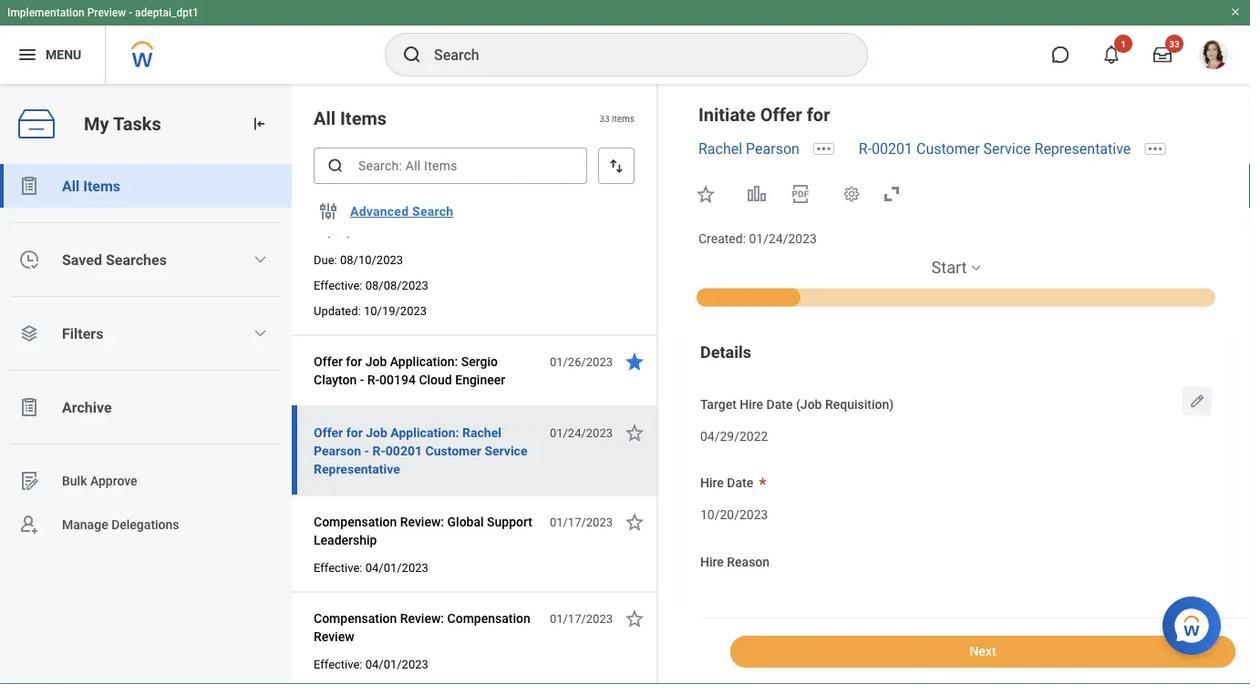 Task type: vqa. For each thing, say whether or not it's contained in the screenshot.
17 button
no



Task type: describe. For each thing, give the bounding box(es) containing it.
profile logan mcneil image
[[1199, 40, 1229, 73]]

offer for job application: rachel pearson ‎- r-00201 customer service representative
[[314, 425, 528, 477]]

inbox large image
[[1154, 46, 1172, 64]]

04/29/2022
[[700, 429, 768, 444]]

manage
[[62, 518, 108, 533]]

manage delegations link
[[0, 503, 292, 547]]

saved
[[62, 251, 102, 269]]

r-00201 customer service representative
[[859, 140, 1131, 158]]

leadership
[[314, 533, 377, 548]]

gear image
[[843, 185, 861, 203]]

rachel pearson link
[[699, 140, 800, 158]]

1 effective: from the top
[[314, 279, 363, 292]]

hire date element
[[700, 496, 768, 529]]

delegations
[[111, 518, 179, 533]]

clayton
[[314, 373, 357, 388]]

all items inside button
[[62, 177, 120, 195]]

for for offer for job application: rachel pearson ‎- r-00201 customer service representative
[[346, 425, 363, 441]]

bulk approve
[[62, 474, 137, 489]]

1 vertical spatial date
[[727, 476, 754, 491]]

advanced search
[[350, 204, 454, 219]]

effective: 04/01/2023 for compensation review: global support leadership
[[314, 561, 429, 575]]

all items inside item list element
[[314, 108, 387, 129]]

requisition)
[[825, 397, 894, 412]]

engineer
[[455, 373, 505, 388]]

global
[[447, 515, 484, 530]]

offer for job application: rachel pearson ‎- r-00201 customer service representative button
[[314, 422, 540, 481]]

next button
[[731, 637, 1236, 669]]

effective: 08/08/2023
[[314, 279, 429, 292]]

- inside menu banner
[[129, 6, 132, 19]]

sergio
[[461, 354, 498, 369]]

preview
[[87, 6, 126, 19]]

0 vertical spatial r-
[[859, 140, 872, 158]]

approve
[[90, 474, 137, 489]]

compensation review: compensation review
[[314, 612, 531, 645]]

star image for effective: 04/01/2023
[[624, 608, 646, 630]]

jung
[[510, 188, 538, 203]]

job for 00194
[[365, 354, 387, 369]]

review inside the review employee contracts: lena jung - apprentice office management on 08/08/2023
[[314, 188, 354, 203]]

hire reason
[[700, 555, 770, 570]]

review employee contracts: lena jung - apprentice office management on 08/08/2023
[[314, 188, 538, 240]]

advanced
[[350, 204, 409, 219]]

my
[[84, 113, 109, 135]]

10/19/2023
[[364, 304, 427, 318]]

01/17/2023 for compensation review: compensation review
[[550, 612, 613, 626]]

‎- for pearson
[[364, 444, 369, 459]]

initiate
[[699, 104, 756, 125]]

manage delegations
[[62, 518, 179, 533]]

hire for hire reason
[[700, 555, 724, 570]]

perspective image
[[18, 323, 40, 345]]

item list element
[[292, 84, 659, 685]]

star image for effective: 04/01/2023
[[624, 512, 646, 534]]

close environment banner image
[[1230, 6, 1241, 17]]

view printable version (pdf) image
[[790, 183, 812, 205]]

representative inside the offer for job application: rachel pearson ‎- r-00201 customer service representative
[[314, 462, 400, 477]]

compensation review: compensation review button
[[314, 608, 540, 648]]

advanced search button
[[343, 193, 461, 230]]

00194
[[380, 373, 416, 388]]

filters button
[[0, 312, 292, 356]]

contracts:
[[417, 188, 476, 203]]

fullscreen image
[[881, 183, 903, 205]]

1 button
[[1092, 35, 1133, 75]]

04/01/2023 for global
[[365, 561, 429, 575]]

all items button
[[0, 164, 292, 208]]

all inside button
[[62, 177, 80, 195]]

08/08/2023 inside the review employee contracts: lena jung - apprentice office management on 08/08/2023
[[314, 225, 382, 240]]

user plus image
[[18, 514, 40, 536]]

application: for customer
[[391, 425, 459, 441]]

saved searches
[[62, 251, 167, 269]]

0 vertical spatial offer
[[760, 104, 802, 125]]

rachel pearson
[[699, 140, 800, 158]]

implementation preview -   adeptai_dpt1
[[7, 6, 199, 19]]

lena
[[479, 188, 507, 203]]

clock check image
[[18, 249, 40, 271]]

due: 08/10/2023
[[314, 253, 403, 267]]

items
[[612, 113, 635, 124]]

edit image
[[1188, 393, 1207, 411]]

1 horizontal spatial date
[[767, 397, 793, 412]]

my tasks
[[84, 113, 161, 135]]

0 vertical spatial 00201
[[872, 140, 913, 158]]

10/20/2023
[[700, 508, 768, 523]]

menu
[[46, 47, 81, 62]]

r- for offer for job application: sergio clayton ‎- r-00194 cloud engineer
[[367, 373, 380, 388]]

1 vertical spatial 08/08/2023
[[365, 279, 429, 292]]

rachel inside the offer for job application: rachel pearson ‎- r-00201 customer service representative
[[462, 425, 502, 441]]

items inside item list element
[[340, 108, 387, 129]]

1 horizontal spatial 01/24/2023
[[749, 231, 817, 247]]

r-00201 customer service representative link
[[859, 140, 1131, 158]]

for for offer for job application: sergio clayton ‎- r-00194 cloud engineer
[[346, 354, 362, 369]]

view related information image
[[746, 183, 768, 205]]

support
[[487, 515, 533, 530]]

Search: All Items text field
[[314, 148, 587, 184]]

04/01/2023 for compensation
[[365, 658, 429, 672]]

0 vertical spatial star image
[[695, 183, 717, 205]]

details
[[700, 343, 752, 362]]

hire date
[[700, 476, 754, 491]]

customer inside the offer for job application: rachel pearson ‎- r-00201 customer service representative
[[425, 444, 481, 459]]



Task type: locate. For each thing, give the bounding box(es) containing it.
offer for offer for job application: sergio clayton ‎- r-00194 cloud engineer
[[314, 354, 343, 369]]

adeptai_dpt1
[[135, 6, 199, 19]]

date
[[767, 397, 793, 412], [727, 476, 754, 491]]

hire left reason at the right of page
[[700, 555, 724, 570]]

1 vertical spatial star image
[[624, 608, 646, 630]]

0 horizontal spatial 33
[[600, 113, 610, 124]]

0 horizontal spatial customer
[[425, 444, 481, 459]]

00201 inside the offer for job application: rachel pearson ‎- r-00201 customer service representative
[[386, 444, 422, 459]]

offer inside offer for job application: sergio clayton ‎- r-00194 cloud engineer
[[314, 354, 343, 369]]

rachel down engineer
[[462, 425, 502, 441]]

00201
[[872, 140, 913, 158], [386, 444, 422, 459]]

review: left global
[[400, 515, 444, 530]]

bulk
[[62, 474, 87, 489]]

effective: 04/01/2023
[[314, 561, 429, 575], [314, 658, 429, 672]]

r- for offer for job application: rachel pearson ‎- r-00201 customer service representative
[[373, 444, 386, 459]]

due:
[[314, 253, 337, 267]]

0 horizontal spatial items
[[83, 177, 120, 195]]

0 horizontal spatial date
[[727, 476, 754, 491]]

2 chevron down image from the top
[[253, 327, 268, 341]]

compensation for compensation review: compensation review
[[314, 612, 397, 627]]

33 left profile logan mcneil icon
[[1169, 38, 1180, 49]]

1 04/01/2023 from the top
[[365, 561, 429, 575]]

1 vertical spatial hire
[[700, 476, 724, 491]]

search image
[[327, 157, 345, 175]]

0 vertical spatial effective: 04/01/2023
[[314, 561, 429, 575]]

review: inside compensation review: global support leadership
[[400, 515, 444, 530]]

0 vertical spatial 01/17/2023
[[550, 516, 613, 529]]

review: inside compensation review: compensation review
[[400, 612, 444, 627]]

01/24/2023
[[749, 231, 817, 247], [550, 426, 613, 440]]

(job
[[796, 397, 822, 412]]

04/01/2023 down compensation review: compensation review
[[365, 658, 429, 672]]

1 vertical spatial 04/01/2023
[[365, 658, 429, 672]]

clipboard image left archive
[[18, 397, 40, 419]]

target
[[700, 397, 737, 412]]

0 vertical spatial pearson
[[746, 140, 800, 158]]

office
[[386, 207, 421, 222]]

offer for offer for job application: rachel pearson ‎- r-00201 customer service representative
[[314, 425, 343, 441]]

saved searches button
[[0, 238, 292, 282]]

filters
[[62, 325, 103, 342]]

1 horizontal spatial customer
[[917, 140, 980, 158]]

1 horizontal spatial -
[[314, 207, 318, 222]]

list
[[0, 164, 292, 547]]

1 vertical spatial application:
[[391, 425, 459, 441]]

for inside the offer for job application: rachel pearson ‎- r-00201 customer service representative
[[346, 425, 363, 441]]

menu button
[[0, 26, 105, 84]]

0 vertical spatial effective:
[[314, 279, 363, 292]]

application: inside offer for job application: sergio clayton ‎- r-00194 cloud engineer
[[390, 354, 458, 369]]

1 horizontal spatial pearson
[[746, 140, 800, 158]]

rename image
[[18, 471, 40, 493]]

0 horizontal spatial -
[[129, 6, 132, 19]]

2 vertical spatial for
[[346, 425, 363, 441]]

01/24/2023 down 01/26/2023
[[550, 426, 613, 440]]

33 inside the '33' button
[[1169, 38, 1180, 49]]

application: down cloud
[[391, 425, 459, 441]]

33 left items
[[600, 113, 610, 124]]

33 items
[[600, 113, 635, 124]]

1 horizontal spatial 33
[[1169, 38, 1180, 49]]

offer for job application: sergio clayton ‎- r-00194 cloud engineer button
[[314, 351, 540, 391]]

hire up 10/20/2023 text field
[[700, 476, 724, 491]]

04/29/2022 text field
[[700, 418, 768, 450]]

for down clayton
[[346, 425, 363, 441]]

- right preview
[[129, 6, 132, 19]]

04/01/2023
[[365, 561, 429, 575], [365, 658, 429, 672]]

date left (job
[[767, 397, 793, 412]]

08/10/2023
[[340, 253, 403, 267]]

1 vertical spatial chevron down image
[[253, 327, 268, 341]]

2 review from the top
[[314, 630, 354, 645]]

0 vertical spatial 04/01/2023
[[365, 561, 429, 575]]

pearson down initiate offer for
[[746, 140, 800, 158]]

1 vertical spatial ‎-
[[364, 444, 369, 459]]

1 horizontal spatial representative
[[1035, 140, 1131, 158]]

management
[[424, 207, 499, 222]]

2 effective: from the top
[[314, 561, 363, 575]]

pearson inside the offer for job application: rachel pearson ‎- r-00201 customer service representative
[[314, 444, 361, 459]]

job down 00194
[[366, 425, 387, 441]]

0 vertical spatial 33
[[1169, 38, 1180, 49]]

compensation for compensation review: global support leadership
[[314, 515, 397, 530]]

1 review: from the top
[[400, 515, 444, 530]]

r- up gear icon at the right top of the page
[[859, 140, 872, 158]]

chevron down image inside filters dropdown button
[[253, 327, 268, 341]]

rachel
[[699, 140, 743, 158], [462, 425, 502, 441]]

review employee contracts: lena jung - apprentice office management on 08/08/2023 button
[[314, 185, 540, 244]]

job inside the offer for job application: rachel pearson ‎- r-00201 customer service representative
[[366, 425, 387, 441]]

0 horizontal spatial 00201
[[386, 444, 422, 459]]

‎- down offer for job application: sergio clayton ‎- r-00194 cloud engineer at the bottom of page
[[364, 444, 369, 459]]

hire
[[740, 397, 764, 412], [700, 476, 724, 491], [700, 555, 724, 570]]

1 vertical spatial 01/17/2023
[[550, 612, 613, 626]]

1 star image from the top
[[624, 351, 646, 373]]

star image for 01/26/2023
[[624, 351, 646, 373]]

start navigation
[[680, 257, 1232, 307]]

-
[[129, 6, 132, 19], [314, 207, 318, 222]]

star image right 01/26/2023
[[624, 351, 646, 373]]

representative
[[1035, 140, 1131, 158], [314, 462, 400, 477]]

1 vertical spatial all
[[62, 177, 80, 195]]

1 vertical spatial clipboard image
[[18, 397, 40, 419]]

08/08/2023
[[314, 225, 382, 240], [365, 279, 429, 292]]

0 vertical spatial date
[[767, 397, 793, 412]]

0 horizontal spatial representative
[[314, 462, 400, 477]]

job for 00201
[[366, 425, 387, 441]]

01/24/2023 inside item list element
[[550, 426, 613, 440]]

star image left location
[[624, 608, 646, 630]]

r- inside offer for job application: sergio clayton ‎- r-00194 cloud engineer
[[367, 373, 380, 388]]

2 01/17/2023 from the top
[[550, 612, 613, 626]]

clipboard image
[[18, 175, 40, 197], [18, 397, 40, 419]]

offer up rachel pearson
[[760, 104, 802, 125]]

for
[[807, 104, 830, 125], [346, 354, 362, 369], [346, 425, 363, 441]]

chevron down image
[[253, 253, 268, 267], [253, 327, 268, 341]]

2 effective: 04/01/2023 from the top
[[314, 658, 429, 672]]

start button
[[932, 257, 967, 279]]

offer up clayton
[[314, 354, 343, 369]]

application: up cloud
[[390, 354, 458, 369]]

search image
[[401, 44, 423, 66]]

33 for 33 items
[[600, 113, 610, 124]]

review: for compensation
[[400, 612, 444, 627]]

0 vertical spatial service
[[984, 140, 1031, 158]]

0 vertical spatial customer
[[917, 140, 980, 158]]

- left apprentice
[[314, 207, 318, 222]]

1 horizontal spatial all
[[314, 108, 336, 129]]

service
[[984, 140, 1031, 158], [485, 444, 528, 459]]

all inside item list element
[[314, 108, 336, 129]]

1 effective: 04/01/2023 from the top
[[314, 561, 429, 575]]

chevron down image for saved searches
[[253, 253, 268, 267]]

1
[[1121, 38, 1126, 49]]

‎- right clayton
[[360, 373, 364, 388]]

target hire date (job requisition)
[[700, 397, 894, 412]]

effective: 04/01/2023 for compensation review: compensation review
[[314, 658, 429, 672]]

for inside offer for job application: sergio clayton ‎- r-00194 cloud engineer
[[346, 354, 362, 369]]

star image for 01/24/2023
[[624, 422, 646, 444]]

items down my
[[83, 177, 120, 195]]

review: down compensation review: global support leadership button
[[400, 612, 444, 627]]

2 vertical spatial effective:
[[314, 658, 363, 672]]

1 vertical spatial 33
[[600, 113, 610, 124]]

updated:
[[314, 304, 361, 318]]

1 review from the top
[[314, 188, 354, 203]]

0 horizontal spatial service
[[485, 444, 528, 459]]

clipboard image up clock check image
[[18, 175, 40, 197]]

1 vertical spatial star image
[[624, 422, 646, 444]]

clipboard image inside archive button
[[18, 397, 40, 419]]

pearson down clayton
[[314, 444, 361, 459]]

clipboard image for all items
[[18, 175, 40, 197]]

0 horizontal spatial rachel
[[462, 425, 502, 441]]

01/24/2023 down view printable version (pdf) icon on the right top of page
[[749, 231, 817, 247]]

08/08/2023 up 10/19/2023
[[365, 279, 429, 292]]

1 vertical spatial review
[[314, 630, 354, 645]]

1 vertical spatial customer
[[425, 444, 481, 459]]

r- down 00194
[[373, 444, 386, 459]]

target hire date (job requisition) element
[[700, 417, 768, 451]]

1 vertical spatial service
[[485, 444, 528, 459]]

1 vertical spatial representative
[[314, 462, 400, 477]]

1 vertical spatial for
[[346, 354, 362, 369]]

r- right clayton
[[367, 373, 380, 388]]

review: for global
[[400, 515, 444, 530]]

2 04/01/2023 from the top
[[365, 658, 429, 672]]

rachel down initiate
[[699, 140, 743, 158]]

33 for 33
[[1169, 38, 1180, 49]]

0 vertical spatial all
[[314, 108, 336, 129]]

00201 up fullscreen icon
[[872, 140, 913, 158]]

application: inside the offer for job application: rachel pearson ‎- r-00201 customer service representative
[[391, 425, 459, 441]]

effective: for compensation review: global support leadership
[[314, 561, 363, 575]]

pearson
[[746, 140, 800, 158], [314, 444, 361, 459]]

location
[[700, 616, 750, 631]]

items
[[340, 108, 387, 129], [83, 177, 120, 195]]

0 vertical spatial -
[[129, 6, 132, 19]]

items up search icon
[[340, 108, 387, 129]]

searches
[[106, 251, 167, 269]]

application:
[[390, 354, 458, 369], [391, 425, 459, 441]]

all up search icon
[[314, 108, 336, 129]]

offer inside the offer for job application: rachel pearson ‎- r-00201 customer service representative
[[314, 425, 343, 441]]

initiate offer for
[[699, 104, 830, 125]]

all items down my
[[62, 177, 120, 195]]

0 vertical spatial star image
[[624, 351, 646, 373]]

apprentice
[[321, 207, 383, 222]]

next
[[970, 645, 996, 660]]

08/08/2023 down apprentice
[[314, 225, 382, 240]]

clipboard image inside all items button
[[18, 175, 40, 197]]

star image
[[624, 351, 646, 373], [624, 608, 646, 630]]

all
[[314, 108, 336, 129], [62, 177, 80, 195]]

01/17/2023 for compensation review: global support leadership
[[550, 516, 613, 529]]

all up saved
[[62, 177, 80, 195]]

00201 down 00194
[[386, 444, 422, 459]]

0 vertical spatial all items
[[314, 108, 387, 129]]

2 vertical spatial star image
[[624, 512, 646, 534]]

configure image
[[317, 201, 339, 223]]

effective: 04/01/2023 down compensation review: compensation review
[[314, 658, 429, 672]]

2 vertical spatial r-
[[373, 444, 386, 459]]

all items up search icon
[[314, 108, 387, 129]]

review
[[314, 188, 354, 203], [314, 630, 354, 645]]

bulk approve link
[[0, 460, 292, 503]]

items inside button
[[83, 177, 120, 195]]

employee
[[358, 188, 413, 203]]

0 vertical spatial for
[[807, 104, 830, 125]]

service inside the offer for job application: rachel pearson ‎- r-00201 customer service representative
[[485, 444, 528, 459]]

clipboard image for archive
[[18, 397, 40, 419]]

star image
[[695, 183, 717, 205], [624, 422, 646, 444], [624, 512, 646, 534]]

archive button
[[0, 386, 292, 430]]

0 vertical spatial rachel
[[699, 140, 743, 158]]

2 vertical spatial offer
[[314, 425, 343, 441]]

tasks
[[113, 113, 161, 135]]

1 vertical spatial r-
[[367, 373, 380, 388]]

all items
[[314, 108, 387, 129], [62, 177, 120, 195]]

1 vertical spatial -
[[314, 207, 318, 222]]

0 vertical spatial representative
[[1035, 140, 1131, 158]]

archive
[[62, 399, 112, 416]]

1 vertical spatial items
[[83, 177, 120, 195]]

customer
[[917, 140, 980, 158], [425, 444, 481, 459]]

1 vertical spatial review:
[[400, 612, 444, 627]]

menu banner
[[0, 0, 1250, 84]]

2 star image from the top
[[624, 608, 646, 630]]

job inside offer for job application: sergio clayton ‎- r-00194 cloud engineer
[[365, 354, 387, 369]]

1 horizontal spatial service
[[984, 140, 1031, 158]]

‎- inside the offer for job application: rachel pearson ‎- r-00201 customer service representative
[[364, 444, 369, 459]]

1 horizontal spatial items
[[340, 108, 387, 129]]

2 clipboard image from the top
[[18, 397, 40, 419]]

Search Workday  search field
[[434, 35, 830, 75]]

created:
[[699, 231, 746, 247]]

1 vertical spatial pearson
[[314, 444, 361, 459]]

1 vertical spatial effective: 04/01/2023
[[314, 658, 429, 672]]

0 vertical spatial job
[[365, 354, 387, 369]]

search
[[412, 204, 454, 219]]

compensation review: global support leadership button
[[314, 512, 540, 552]]

1 vertical spatial 00201
[[386, 444, 422, 459]]

cloud
[[419, 373, 452, 388]]

33 inside item list element
[[600, 113, 610, 124]]

reason
[[727, 555, 770, 570]]

hire right target
[[740, 397, 764, 412]]

justify image
[[16, 44, 38, 66]]

compensation
[[314, 515, 397, 530], [314, 612, 397, 627], [447, 612, 531, 627]]

review inside compensation review: compensation review
[[314, 630, 354, 645]]

notifications large image
[[1103, 46, 1121, 64]]

01/26/2023
[[550, 355, 613, 369]]

0 vertical spatial application:
[[390, 354, 458, 369]]

compensation review: global support leadership
[[314, 515, 533, 548]]

33 button
[[1143, 35, 1184, 75]]

r- inside the offer for job application: rachel pearson ‎- r-00201 customer service representative
[[373, 444, 386, 459]]

for up clayton
[[346, 354, 362, 369]]

‎-
[[360, 373, 364, 388], [364, 444, 369, 459]]

0 horizontal spatial pearson
[[314, 444, 361, 459]]

compensation inside compensation review: global support leadership
[[314, 515, 397, 530]]

0 horizontal spatial all items
[[62, 177, 120, 195]]

2 review: from the top
[[400, 612, 444, 627]]

0 horizontal spatial 01/24/2023
[[550, 426, 613, 440]]

effective: for compensation review: compensation review
[[314, 658, 363, 672]]

0 vertical spatial review
[[314, 188, 354, 203]]

date up 10/20/2023 text field
[[727, 476, 754, 491]]

1 vertical spatial effective:
[[314, 561, 363, 575]]

1 01/17/2023 from the top
[[550, 516, 613, 529]]

‎- for clayton
[[360, 373, 364, 388]]

review:
[[400, 515, 444, 530], [400, 612, 444, 627]]

1 vertical spatial all items
[[62, 177, 120, 195]]

10/20/2023 text field
[[700, 497, 768, 529]]

application: for cloud
[[390, 354, 458, 369]]

transformation import image
[[250, 115, 268, 133]]

list containing all items
[[0, 164, 292, 547]]

updated: 10/19/2023
[[314, 304, 427, 318]]

3 effective: from the top
[[314, 658, 363, 672]]

sort image
[[607, 157, 626, 175]]

0 vertical spatial clipboard image
[[18, 175, 40, 197]]

start
[[932, 258, 967, 277]]

1 vertical spatial job
[[366, 425, 387, 441]]

chevron down image for filters
[[253, 327, 268, 341]]

on
[[502, 207, 517, 222]]

implementation
[[7, 6, 85, 19]]

details element
[[680, 326, 1232, 685]]

0 vertical spatial hire
[[740, 397, 764, 412]]

1 horizontal spatial rachel
[[699, 140, 743, 158]]

‎- inside offer for job application: sergio clayton ‎- r-00194 cloud engineer
[[360, 373, 364, 388]]

0 vertical spatial items
[[340, 108, 387, 129]]

0 vertical spatial 08/08/2023
[[314, 225, 382, 240]]

for up view printable version (pdf) icon on the right top of page
[[807, 104, 830, 125]]

offer down clayton
[[314, 425, 343, 441]]

offer for job application: sergio clayton ‎- r-00194 cloud engineer
[[314, 354, 505, 388]]

0 vertical spatial review:
[[400, 515, 444, 530]]

1 vertical spatial rachel
[[462, 425, 502, 441]]

0 vertical spatial ‎-
[[360, 373, 364, 388]]

hire for hire date
[[700, 476, 724, 491]]

job up 00194
[[365, 354, 387, 369]]

created: 01/24/2023
[[699, 231, 817, 247]]

0 horizontal spatial all
[[62, 177, 80, 195]]

1 chevron down image from the top
[[253, 253, 268, 267]]

effective:
[[314, 279, 363, 292], [314, 561, 363, 575], [314, 658, 363, 672]]

2 vertical spatial hire
[[700, 555, 724, 570]]

1 vertical spatial 01/24/2023
[[550, 426, 613, 440]]

0 vertical spatial chevron down image
[[253, 253, 268, 267]]

0 vertical spatial 01/24/2023
[[749, 231, 817, 247]]

1 vertical spatial offer
[[314, 354, 343, 369]]

- inside the review employee contracts: lena jung - apprentice office management on 08/08/2023
[[314, 207, 318, 222]]

1 horizontal spatial all items
[[314, 108, 387, 129]]

01/17/2023
[[550, 516, 613, 529], [550, 612, 613, 626]]

1 horizontal spatial 00201
[[872, 140, 913, 158]]

my tasks element
[[0, 84, 292, 685]]

1 clipboard image from the top
[[18, 175, 40, 197]]

04/01/2023 down compensation review: global support leadership
[[365, 561, 429, 575]]

effective: 04/01/2023 down leadership
[[314, 561, 429, 575]]



